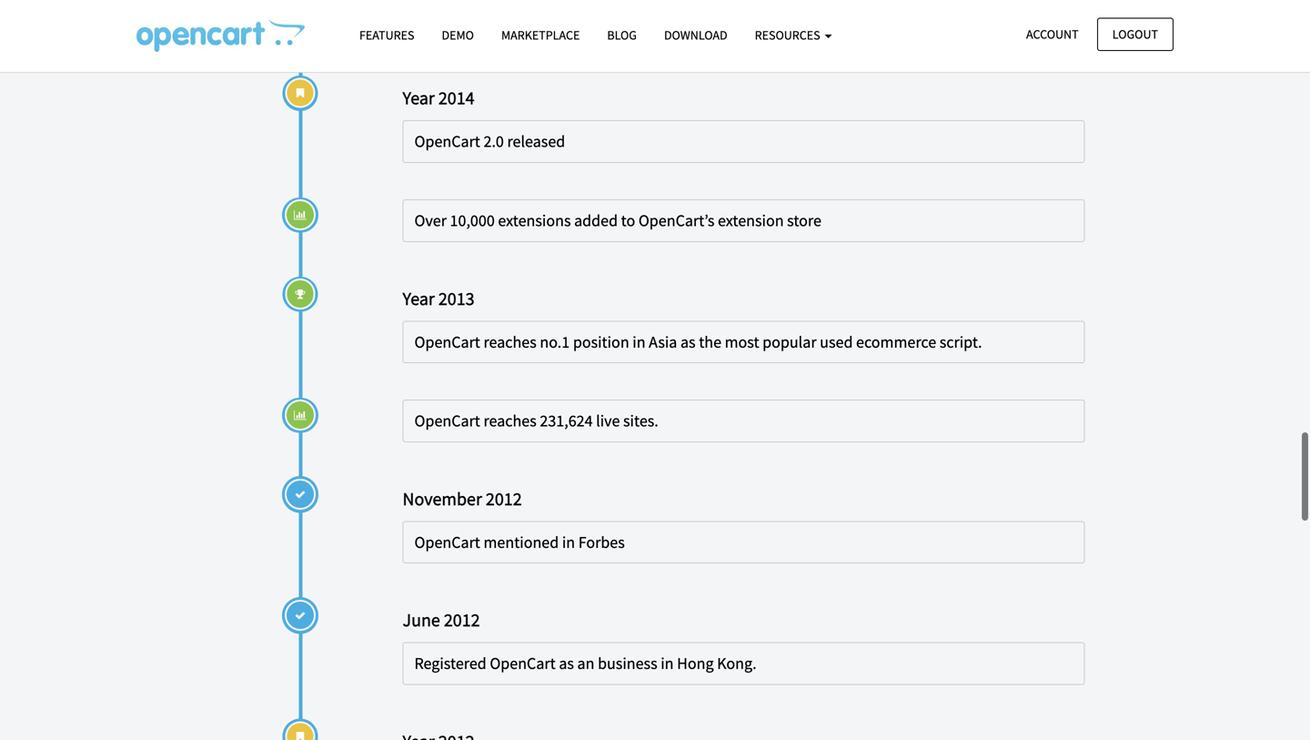 Task type: locate. For each thing, give the bounding box(es) containing it.
10,000
[[450, 210, 495, 231]]

position
[[573, 332, 630, 352]]

opencart for opencart mentioned in forbes
[[415, 532, 481, 552]]

extension
[[718, 210, 784, 231]]

1 mentioned from the top
[[484, 0, 559, 4]]

registered
[[415, 653, 487, 674]]

most
[[725, 332, 760, 352]]

steps
[[693, 0, 731, 4]]

0 horizontal spatial 2012
[[444, 609, 480, 631]]

2 reaches from the top
[[484, 411, 537, 431]]

mentioned down november 2012
[[484, 532, 559, 552]]

2 mentioned from the top
[[484, 532, 559, 552]]

1 vertical spatial forbes
[[579, 532, 625, 552]]

opencart up november
[[415, 411, 481, 431]]

reaches left 231,624 on the bottom left of page
[[484, 411, 537, 431]]

1 horizontal spatial and
[[1025, 0, 1052, 4]]

popular
[[763, 332, 817, 352]]

and up features.
[[1025, 0, 1052, 4]]

demo link
[[428, 19, 488, 51]]

0 vertical spatial reaches
[[484, 332, 537, 352]]

opencart for opencart 2.0 released
[[415, 131, 481, 152]]

0 vertical spatial forbes
[[579, 0, 625, 4]]

mentioned inside opencart mentioned in forbes article "3 steps to launch your first ecommerce website" and was recommended over shopify because it had more functionality and customisable features.
[[484, 0, 559, 4]]

forbes
[[579, 0, 625, 4], [579, 532, 625, 552]]

reaches for 231,624
[[484, 411, 537, 431]]

forbes for opencart mentioned in forbes article "3 steps to launch your first ecommerce website" and was recommended over shopify because it had more functionality and customisable features.
[[579, 0, 625, 4]]

and down first
[[867, 10, 894, 30]]

year
[[403, 87, 435, 109], [403, 287, 435, 310]]

1 horizontal spatial 2012
[[486, 487, 522, 510]]

resources
[[755, 27, 823, 43]]

as left an
[[559, 653, 574, 674]]

marketplace
[[502, 27, 580, 43]]

opencart down november
[[415, 532, 481, 552]]

1 vertical spatial year
[[403, 287, 435, 310]]

in
[[562, 0, 575, 4], [633, 332, 646, 352], [562, 532, 575, 552], [661, 653, 674, 674]]

it
[[695, 10, 705, 30]]

as
[[681, 332, 696, 352], [559, 653, 574, 674]]

and
[[1025, 0, 1052, 4], [867, 10, 894, 30]]

2012 up opencart mentioned in forbes
[[486, 487, 522, 510]]

as left the
[[681, 332, 696, 352]]

mentioned
[[484, 0, 559, 4], [484, 532, 559, 552]]

download link
[[651, 19, 742, 51]]

mentioned up recommended
[[484, 0, 559, 4]]

1 horizontal spatial as
[[681, 332, 696, 352]]

registered opencart as an business in hong kong.
[[415, 653, 757, 674]]

opencart reaches no.1 position in asia as the most popular used ecommerce script.
[[415, 332, 983, 352]]

year left 2014
[[403, 87, 435, 109]]

had
[[708, 10, 734, 30]]

1 vertical spatial 2012
[[444, 609, 480, 631]]

0 vertical spatial 2012
[[486, 487, 522, 510]]

1 vertical spatial as
[[559, 653, 574, 674]]

2 year from the top
[[403, 287, 435, 310]]

article
[[628, 0, 672, 4]]

year left 2013
[[403, 287, 435, 310]]

2 forbes from the top
[[579, 532, 625, 552]]

live
[[596, 411, 620, 431]]

forbes inside opencart mentioned in forbes article "3 steps to launch your first ecommerce website" and was recommended over shopify because it had more functionality and customisable features.
[[579, 0, 625, 4]]

forbes for opencart mentioned in forbes
[[579, 532, 625, 552]]

reaches left no.1
[[484, 332, 537, 352]]

opencart up was
[[415, 0, 481, 4]]

1 forbes from the top
[[579, 0, 625, 4]]

hong
[[677, 653, 714, 674]]

year for year 2013
[[403, 287, 435, 310]]

june 2012
[[403, 609, 480, 631]]

logout
[[1113, 26, 1159, 42]]

0 horizontal spatial and
[[867, 10, 894, 30]]

0 vertical spatial year
[[403, 87, 435, 109]]

november 2012
[[403, 487, 522, 510]]

year for year 2014
[[403, 87, 435, 109]]

opencart
[[415, 0, 481, 4], [415, 131, 481, 152], [415, 332, 481, 352], [415, 411, 481, 431], [415, 532, 481, 552], [490, 653, 556, 674]]

recommended
[[445, 10, 545, 30]]

opencart for opencart reaches no.1 position in asia as the most popular used ecommerce script.
[[415, 332, 481, 352]]

blog link
[[594, 19, 651, 51]]

1 reaches from the top
[[484, 332, 537, 352]]

website"
[[961, 0, 1022, 4]]

features
[[360, 27, 415, 43]]

1 year from the top
[[403, 87, 435, 109]]

was
[[415, 10, 441, 30]]

2012 right june
[[444, 609, 480, 631]]

opencart 2.0 released
[[415, 131, 566, 152]]

opencart down year 2014
[[415, 131, 481, 152]]

1 vertical spatial and
[[867, 10, 894, 30]]

opencart for opencart mentioned in forbes article "3 steps to launch your first ecommerce website" and was recommended over shopify because it had more functionality and customisable features.
[[415, 0, 481, 4]]

kong.
[[717, 653, 757, 674]]

customisable
[[897, 10, 988, 30]]

2012 for june 2012
[[444, 609, 480, 631]]

0 vertical spatial and
[[1025, 0, 1052, 4]]

reaches
[[484, 332, 537, 352], [484, 411, 537, 431]]

1 vertical spatial reaches
[[484, 411, 537, 431]]

1 vertical spatial mentioned
[[484, 532, 559, 552]]

0 horizontal spatial as
[[559, 653, 574, 674]]

0 vertical spatial mentioned
[[484, 0, 559, 4]]

sites.
[[624, 411, 659, 431]]

account link
[[1011, 18, 1095, 51]]

ecommerce
[[857, 332, 937, 352]]

blog
[[607, 27, 637, 43]]

features.
[[991, 10, 1051, 30]]

opencart down year 2013 on the top left of page
[[415, 332, 481, 352]]

opencart inside opencart mentioned in forbes article "3 steps to launch your first ecommerce website" and was recommended over shopify because it had more functionality and customisable features.
[[415, 0, 481, 4]]

2012
[[486, 487, 522, 510], [444, 609, 480, 631]]

mentioned for opencart mentioned in forbes article "3 steps to launch your first ecommerce website" and was recommended over shopify because it had more functionality and customisable features.
[[484, 0, 559, 4]]



Task type: describe. For each thing, give the bounding box(es) containing it.
an
[[578, 653, 595, 674]]

ecommerce
[[875, 0, 957, 4]]

opencart left an
[[490, 653, 556, 674]]

marketplace link
[[488, 19, 594, 51]]

account
[[1027, 26, 1079, 42]]

over
[[548, 10, 578, 30]]

released
[[507, 131, 566, 152]]

added
[[574, 210, 618, 231]]

business
[[598, 653, 658, 674]]

launch
[[754, 0, 805, 4]]

asia
[[649, 332, 678, 352]]

first
[[842, 0, 872, 4]]

features link
[[346, 19, 428, 51]]

over
[[415, 210, 447, 231]]

231,624
[[540, 411, 593, 431]]

demo
[[442, 27, 474, 43]]

your
[[808, 0, 839, 4]]

year 2014
[[403, 87, 475, 109]]

"3
[[675, 0, 690, 4]]

opencart's
[[639, 210, 715, 231]]

used
[[820, 332, 853, 352]]

script.
[[940, 332, 983, 352]]

2013
[[439, 287, 475, 310]]

over 10,000 extensions added to opencart's extension store
[[415, 210, 822, 231]]

download
[[664, 27, 728, 43]]

functionality
[[777, 10, 864, 30]]

2.0
[[484, 131, 504, 152]]

year 2013
[[403, 287, 475, 310]]

opencart reaches 231,624 live sites.
[[415, 411, 659, 431]]

0 vertical spatial as
[[681, 332, 696, 352]]

reaches for no.1
[[484, 332, 537, 352]]

opencart - company image
[[137, 19, 305, 52]]

mentioned for opencart mentioned in forbes
[[484, 532, 559, 552]]

store
[[788, 210, 822, 231]]

opencart mentioned in forbes
[[415, 532, 625, 552]]

to
[[621, 210, 636, 231]]

shopify
[[582, 10, 632, 30]]

no.1
[[540, 332, 570, 352]]

november
[[403, 487, 482, 510]]

2014
[[439, 87, 475, 109]]

2012 for november 2012
[[486, 487, 522, 510]]

the
[[699, 332, 722, 352]]

opencart for opencart reaches 231,624 live sites.
[[415, 411, 481, 431]]

extensions
[[498, 210, 571, 231]]

resources link
[[742, 19, 846, 51]]

opencart mentioned in forbes article "3 steps to launch your first ecommerce website" and was recommended over shopify because it had more functionality and customisable features.
[[415, 0, 1052, 30]]

to
[[734, 0, 751, 4]]

logout link
[[1098, 18, 1174, 51]]

more
[[737, 10, 774, 30]]

in inside opencart mentioned in forbes article "3 steps to launch your first ecommerce website" and was recommended over shopify because it had more functionality and customisable features.
[[562, 0, 575, 4]]

because
[[635, 10, 692, 30]]

june
[[403, 609, 440, 631]]



Task type: vqa. For each thing, say whether or not it's contained in the screenshot.
no.1 at the top left of page
yes



